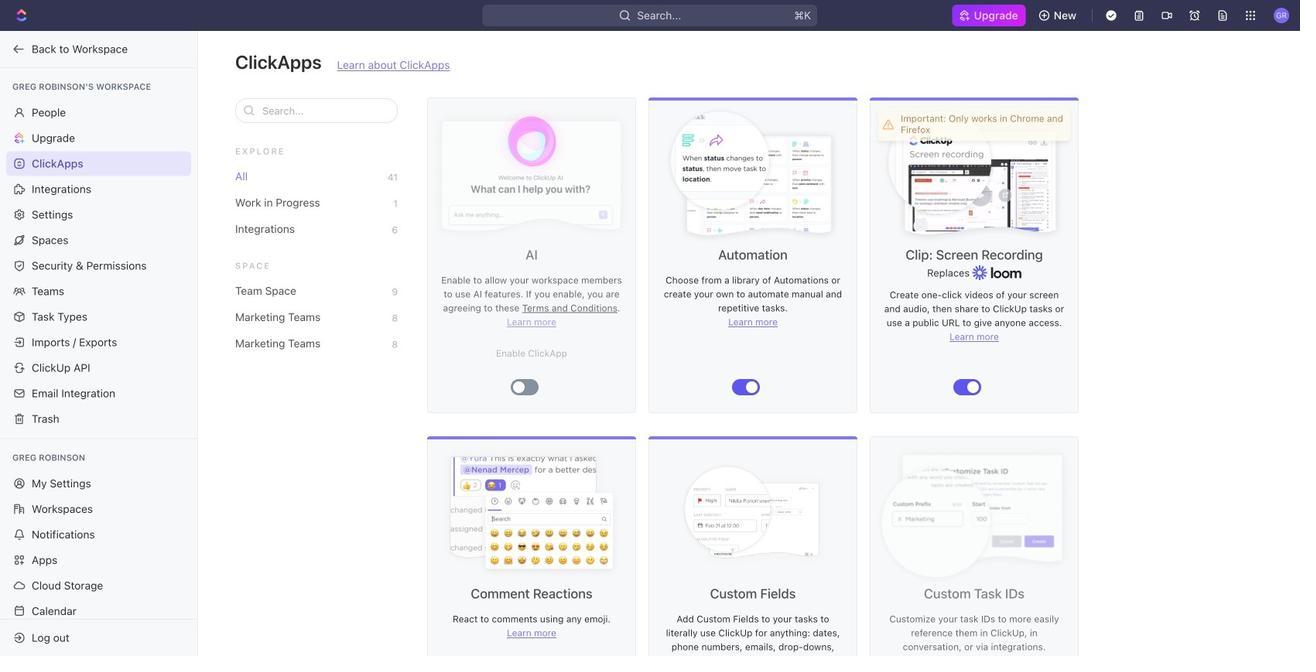 Task type: locate. For each thing, give the bounding box(es) containing it.
Search... text field
[[262, 99, 389, 122]]



Task type: vqa. For each thing, say whether or not it's contained in the screenshot.
the Search... text box
yes



